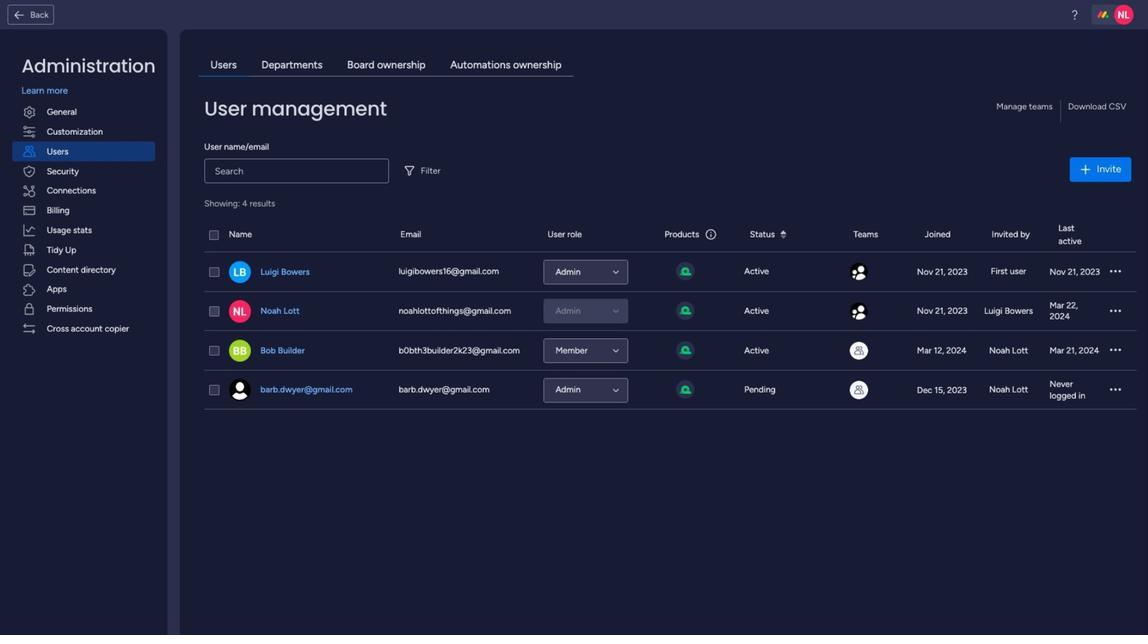 Task type: describe. For each thing, give the bounding box(es) containing it.
1 vertical spatial noah lott image
[[229, 301, 251, 323]]

add or edit team image for luigi bowers image
[[850, 263, 869, 282]]

4 row from the top
[[204, 332, 1137, 371]]

luigi bowers image
[[229, 261, 251, 284]]

back to workspace image
[[13, 9, 25, 21]]

v2 ellipsis image for luigi bowers image's add or edit team image
[[1111, 267, 1122, 278]]

1 v2 ellipsis image from the top
[[1111, 306, 1122, 318]]

1 row from the top
[[204, 218, 1137, 253]]

help image
[[1069, 9, 1082, 21]]



Task type: vqa. For each thing, say whether or not it's contained in the screenshot.
Noah Lott image's Add or edit team icon
yes



Task type: locate. For each thing, give the bounding box(es) containing it.
0 vertical spatial add or edit team image
[[850, 303, 869, 321]]

0 vertical spatial v2 ellipsis image
[[1111, 267, 1122, 278]]

add or edit team image
[[850, 263, 869, 282], [850, 381, 869, 400]]

0 vertical spatial add or edit team image
[[850, 263, 869, 282]]

2 add or edit team image from the top
[[850, 381, 869, 400]]

1 vertical spatial add or edit team image
[[850, 342, 869, 360]]

add or edit team image for 2nd v2 ellipsis image from the bottom
[[850, 303, 869, 321]]

0 horizontal spatial noah lott image
[[229, 301, 251, 323]]

add or edit team image for barb.dwyer@gmail.com image
[[850, 381, 869, 400]]

noah lott image down luigi bowers image
[[229, 301, 251, 323]]

add or edit team image
[[850, 303, 869, 321], [850, 342, 869, 360]]

1 vertical spatial v2 ellipsis image
[[1111, 385, 1122, 397]]

v2 ellipsis image
[[1111, 267, 1122, 278], [1111, 385, 1122, 397]]

3 row from the top
[[204, 292, 1137, 332]]

2 row from the top
[[204, 253, 1137, 292]]

row
[[204, 218, 1137, 253], [204, 253, 1137, 292], [204, 292, 1137, 332], [204, 332, 1137, 371], [204, 371, 1137, 410]]

0 vertical spatial v2 ellipsis image
[[1111, 306, 1122, 318]]

add or edit team image for first v2 ellipsis image from the bottom of the page
[[850, 342, 869, 360]]

1 v2 ellipsis image from the top
[[1111, 267, 1122, 278]]

1 vertical spatial v2 ellipsis image
[[1111, 345, 1122, 357]]

bob builder image
[[229, 340, 251, 362]]

5 row from the top
[[204, 371, 1137, 410]]

2 add or edit team image from the top
[[850, 342, 869, 360]]

1 add or edit team image from the top
[[850, 303, 869, 321]]

2 v2 ellipsis image from the top
[[1111, 345, 1122, 357]]

noah lott image right help icon
[[1115, 5, 1135, 25]]

1 add or edit team image from the top
[[850, 263, 869, 282]]

v2 ellipsis image
[[1111, 306, 1122, 318], [1111, 345, 1122, 357]]

barb.dwyer@gmail.com image
[[229, 380, 251, 402]]

grid
[[204, 218, 1137, 623]]

1 vertical spatial add or edit team image
[[850, 381, 869, 400]]

row group
[[204, 253, 1137, 410]]

0 vertical spatial noah lott image
[[1115, 5, 1135, 25]]

1 horizontal spatial noah lott image
[[1115, 5, 1135, 25]]

2 v2 ellipsis image from the top
[[1111, 385, 1122, 397]]

noah lott image
[[1115, 5, 1135, 25], [229, 301, 251, 323]]

v2 ellipsis image for barb.dwyer@gmail.com image's add or edit team image
[[1111, 385, 1122, 397]]

Search text field
[[204, 159, 389, 183]]



